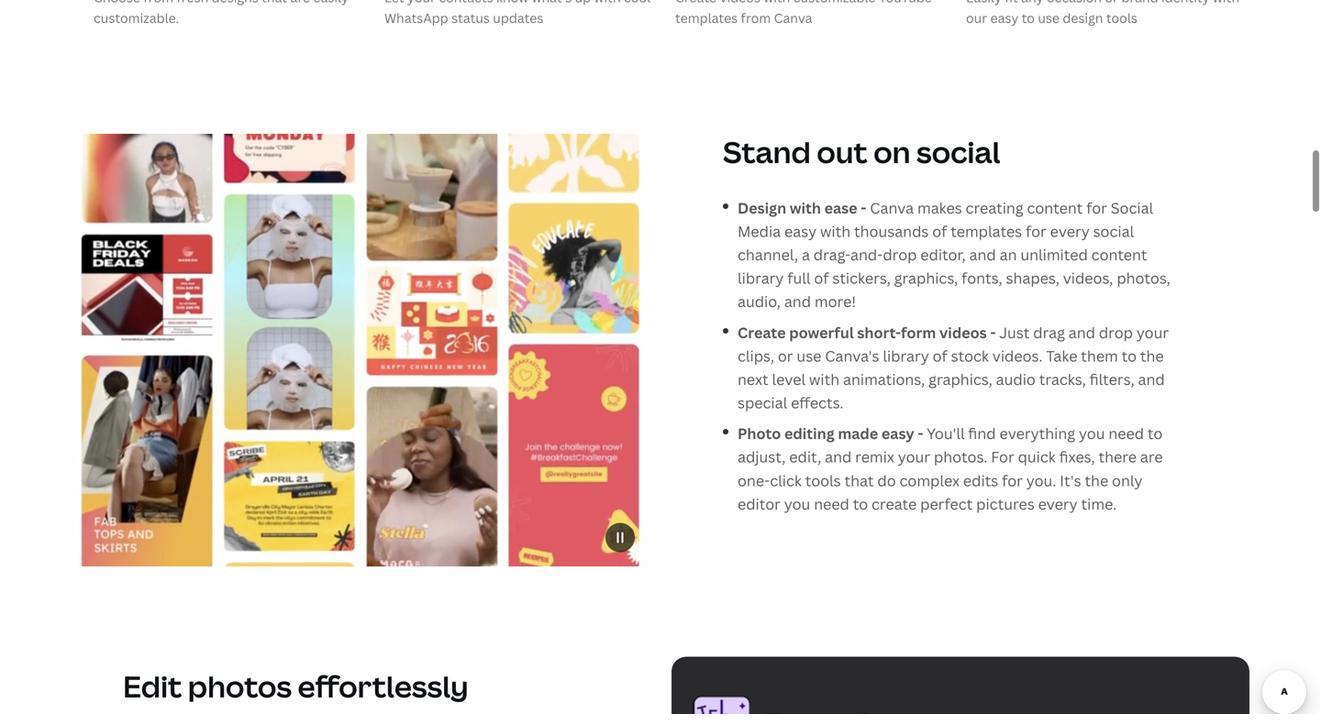 Task type: locate. For each thing, give the bounding box(es) containing it.
next
[[738, 370, 768, 389]]

0 vertical spatial you
[[1079, 424, 1105, 444]]

the
[[1140, 346, 1164, 366], [1085, 471, 1108, 491]]

1 horizontal spatial videos
[[939, 323, 987, 342]]

0 vertical spatial your
[[407, 0, 436, 6]]

0 vertical spatial of
[[932, 221, 947, 241]]

design
[[738, 198, 786, 218]]

1 vertical spatial drop
[[1099, 323, 1133, 342]]

videos,
[[1063, 268, 1113, 288]]

1 horizontal spatial create
[[738, 323, 786, 342]]

0 horizontal spatial your
[[407, 0, 436, 6]]

you.
[[1026, 471, 1056, 491]]

1 horizontal spatial need
[[1109, 424, 1144, 444]]

your down photos,
[[1137, 323, 1169, 342]]

easily fit any occasion or brand identity with our easy to use design tools link
[[966, 0, 1250, 43]]

0 horizontal spatial from
[[143, 0, 173, 6]]

you up fixes,
[[1079, 424, 1105, 444]]

quick
[[1018, 447, 1056, 467]]

0 horizontal spatial drop
[[883, 245, 917, 265]]

from
[[143, 0, 173, 6], [741, 9, 771, 27]]

or inside easily fit any occasion or brand identity with our easy to use design tools
[[1105, 0, 1118, 6]]

create right cool
[[675, 0, 717, 6]]

1 horizontal spatial canva
[[870, 198, 914, 218]]

0 vertical spatial are
[[290, 0, 310, 6]]

drop up them
[[1099, 323, 1133, 342]]

- left you'll
[[918, 424, 923, 444]]

1 horizontal spatial the
[[1140, 346, 1164, 366]]

with right "identity"
[[1213, 0, 1239, 6]]

graphics, down editor,
[[894, 268, 958, 288]]

create up clips, on the right
[[738, 323, 786, 342]]

0 horizontal spatial you
[[784, 494, 810, 514]]

with up drag-
[[820, 221, 851, 241]]

are left easily
[[290, 0, 310, 6]]

the inside just drag and drop your clips, or use canva's library of stock videos. take them to the next level with animations, graphics, audio tracks, filters, and special effects.
[[1140, 346, 1164, 366]]

0 horizontal spatial canva
[[774, 9, 812, 27]]

0 vertical spatial graphics,
[[894, 268, 958, 288]]

drop inside "canva makes creating content for social media easy with thousands of templates for every social channel, a drag-and-drop editor, and an unlimited content library full of stickers, graphics, fonts, shapes, videos, photos, audio, and more!"
[[883, 245, 917, 265]]

1 vertical spatial that
[[844, 471, 874, 491]]

for up unlimited at the right
[[1026, 221, 1047, 241]]

2 vertical spatial of
[[933, 346, 947, 366]]

of
[[932, 221, 947, 241], [814, 268, 829, 288], [933, 346, 947, 366]]

0 vertical spatial canva
[[774, 9, 812, 27]]

1 vertical spatial tools
[[805, 471, 841, 491]]

need down edit,
[[814, 494, 849, 514]]

1 horizontal spatial you
[[1079, 424, 1105, 444]]

1 vertical spatial you
[[784, 494, 810, 514]]

tools
[[1106, 9, 1138, 27], [805, 471, 841, 491]]

them
[[1081, 346, 1118, 366]]

the up "time."
[[1085, 471, 1108, 491]]

1 vertical spatial your
[[1137, 323, 1169, 342]]

library down form
[[883, 346, 929, 366]]

0 horizontal spatial are
[[290, 0, 310, 6]]

-
[[861, 198, 866, 218], [990, 323, 996, 342], [918, 424, 923, 444]]

need up there
[[1109, 424, 1144, 444]]

0 vertical spatial from
[[143, 0, 173, 6]]

of down makes
[[932, 221, 947, 241]]

click
[[770, 471, 802, 491]]

1 vertical spatial or
[[778, 346, 793, 366]]

easily
[[313, 0, 349, 6]]

media
[[738, 221, 781, 241]]

are up the only
[[1140, 447, 1163, 467]]

audio
[[996, 370, 1036, 389]]

- right ease
[[861, 198, 866, 218]]

that right designs
[[262, 0, 287, 6]]

social up makes
[[916, 132, 1000, 172]]

that inside "you'll find everything you need to adjust, edit, and remix your photos. for quick fixes, there are one-click tools that do complex edits for you. it's the only editor you need to create perfect pictures every time."
[[844, 471, 874, 491]]

create powerful short-form videos -
[[738, 323, 999, 342]]

and right filters,
[[1138, 370, 1165, 389]]

you down click
[[784, 494, 810, 514]]

1 vertical spatial social
[[1093, 221, 1134, 241]]

take
[[1046, 346, 1077, 366]]

1 vertical spatial are
[[1140, 447, 1163, 467]]

create
[[675, 0, 717, 6], [738, 323, 786, 342]]

canva up the thousands
[[870, 198, 914, 218]]

1 vertical spatial content
[[1091, 245, 1147, 265]]

remix
[[855, 447, 894, 467]]

customizable.
[[94, 9, 179, 27]]

choose
[[94, 0, 140, 6]]

updates
[[493, 9, 543, 27]]

edit
[[123, 667, 182, 707]]

graphics,
[[894, 268, 958, 288], [929, 370, 992, 389]]

0 horizontal spatial templates
[[675, 9, 738, 27]]

0 vertical spatial use
[[1038, 9, 1060, 27]]

your inside let your contacts know what's up with cool whatsapp status updates
[[407, 0, 436, 6]]

tools down brand at top right
[[1106, 9, 1138, 27]]

templates
[[675, 9, 738, 27], [951, 221, 1022, 241]]

1 vertical spatial videos
[[939, 323, 987, 342]]

for
[[1086, 198, 1107, 218], [1026, 221, 1047, 241], [1002, 471, 1023, 491]]

0 vertical spatial the
[[1140, 346, 1164, 366]]

1 vertical spatial for
[[1026, 221, 1047, 241]]

easy up the remix
[[882, 424, 914, 444]]

of inside just drag and drop your clips, or use canva's library of stock videos. take them to the next level with animations, graphics, audio tracks, filters, and special effects.
[[933, 346, 947, 366]]

0 vertical spatial create
[[675, 0, 717, 6]]

graphics, down stock
[[929, 370, 992, 389]]

and up fonts, on the right
[[969, 245, 996, 265]]

- left just
[[990, 323, 996, 342]]

status
[[451, 9, 490, 27]]

1 vertical spatial the
[[1085, 471, 1108, 491]]

0 vertical spatial library
[[738, 268, 784, 288]]

with left ease
[[790, 198, 821, 218]]

1 horizontal spatial easy
[[882, 424, 914, 444]]

and
[[969, 245, 996, 265], [784, 292, 811, 312], [1069, 323, 1095, 342], [1138, 370, 1165, 389], [825, 447, 852, 467]]

easy down fit
[[990, 9, 1019, 27]]

any
[[1021, 0, 1044, 6]]

1 vertical spatial from
[[741, 9, 771, 27]]

from inside create videos with customizable youtube templates from canva
[[741, 9, 771, 27]]

0 horizontal spatial or
[[778, 346, 793, 366]]

1 horizontal spatial use
[[1038, 9, 1060, 27]]

the inside "you'll find everything you need to adjust, edit, and remix your photos. for quick fixes, there are one-click tools that do complex edits for you. it's the only editor you need to create perfect pictures every time."
[[1085, 471, 1108, 491]]

1 horizontal spatial drop
[[1099, 323, 1133, 342]]

of for library
[[933, 346, 947, 366]]

0 horizontal spatial for
[[1002, 471, 1023, 491]]

0 vertical spatial easy
[[990, 9, 1019, 27]]

the right them
[[1140, 346, 1164, 366]]

content
[[1027, 198, 1083, 218], [1091, 245, 1147, 265]]

1 horizontal spatial from
[[741, 9, 771, 27]]

1 vertical spatial library
[[883, 346, 929, 366]]

with inside "canva makes creating content for social media easy with thousands of templates for every social channel, a drag-and-drop editor, and an unlimited content library full of stickers, graphics, fonts, shapes, videos, photos, audio, and more!"
[[820, 221, 851, 241]]

with up the effects.
[[809, 370, 840, 389]]

or left brand at top right
[[1105, 0, 1118, 6]]

use down powerful
[[797, 346, 821, 366]]

cool
[[624, 0, 651, 6]]

library up 'audio,'
[[738, 268, 784, 288]]

0 vertical spatial -
[[861, 198, 866, 218]]

1 vertical spatial graphics,
[[929, 370, 992, 389]]

1 vertical spatial need
[[814, 494, 849, 514]]

for left "social"
[[1086, 198, 1107, 218]]

templates inside create videos with customizable youtube templates from canva
[[675, 9, 738, 27]]

easy
[[990, 9, 1019, 27], [784, 221, 817, 241], [882, 424, 914, 444]]

use down any
[[1038, 9, 1060, 27]]

2 horizontal spatial your
[[1137, 323, 1169, 342]]

of for thousands
[[932, 221, 947, 241]]

2 vertical spatial your
[[898, 447, 930, 467]]

tracks,
[[1039, 370, 1086, 389]]

0 vertical spatial for
[[1086, 198, 1107, 218]]

0 horizontal spatial tools
[[805, 471, 841, 491]]

0 horizontal spatial the
[[1085, 471, 1108, 491]]

1 vertical spatial use
[[797, 346, 821, 366]]

or
[[1105, 0, 1118, 6], [778, 346, 793, 366]]

content up unlimited at the right
[[1027, 198, 1083, 218]]

1 vertical spatial of
[[814, 268, 829, 288]]

fit
[[1005, 0, 1018, 6]]

that left do at the right
[[844, 471, 874, 491]]

social
[[916, 132, 1000, 172], [1093, 221, 1134, 241]]

0 vertical spatial that
[[262, 0, 287, 6]]

your
[[407, 0, 436, 6], [1137, 323, 1169, 342], [898, 447, 930, 467]]

1 vertical spatial easy
[[784, 221, 817, 241]]

pictures
[[976, 494, 1035, 514]]

or up the level
[[778, 346, 793, 366]]

1 horizontal spatial library
[[883, 346, 929, 366]]

photos,
[[1117, 268, 1170, 288]]

easy down design with ease -
[[784, 221, 817, 241]]

effortlessly
[[298, 667, 469, 707]]

tools inside "you'll find everything you need to adjust, edit, and remix your photos. for quick fixes, there are one-click tools that do complex edits for you. it's the only editor you need to create perfect pictures every time."
[[805, 471, 841, 491]]

thousands
[[854, 221, 929, 241]]

0 vertical spatial or
[[1105, 0, 1118, 6]]

contacts
[[439, 0, 493, 6]]

1 horizontal spatial your
[[898, 447, 930, 467]]

effects.
[[791, 393, 844, 413]]

library
[[738, 268, 784, 288], [883, 346, 929, 366]]

do
[[877, 471, 896, 491]]

2 horizontal spatial -
[[990, 323, 996, 342]]

your up the whatsapp at the left top
[[407, 0, 436, 6]]

identity
[[1161, 0, 1210, 6]]

only
[[1112, 471, 1143, 491]]

1 vertical spatial templates
[[951, 221, 1022, 241]]

animations,
[[843, 370, 925, 389]]

1 horizontal spatial social
[[1093, 221, 1134, 241]]

drop down the thousands
[[883, 245, 917, 265]]

1 vertical spatial every
[[1038, 494, 1078, 514]]

0 vertical spatial tools
[[1106, 9, 1138, 27]]

form
[[901, 323, 936, 342]]

0 horizontal spatial library
[[738, 268, 784, 288]]

create inside create videos with customizable youtube templates from canva
[[675, 0, 717, 6]]

0 horizontal spatial content
[[1027, 198, 1083, 218]]

of right full
[[814, 268, 829, 288]]

up
[[575, 0, 591, 6]]

and down photo editing made easy -
[[825, 447, 852, 467]]

with right up
[[594, 0, 621, 6]]

0 horizontal spatial videos
[[720, 0, 760, 6]]

0 vertical spatial templates
[[675, 9, 738, 27]]

content up photos,
[[1091, 245, 1147, 265]]

that inside choose from fresh designs that are easily customizable.
[[262, 0, 287, 6]]

made
[[838, 424, 878, 444]]

your up complex
[[898, 447, 930, 467]]

or inside just drag and drop your clips, or use canva's library of stock videos. take them to the next level with animations, graphics, audio tracks, filters, and special effects.
[[778, 346, 793, 366]]

and down full
[[784, 292, 811, 312]]

for up the pictures
[[1002, 471, 1023, 491]]

social down "social"
[[1093, 221, 1134, 241]]

1 horizontal spatial tools
[[1106, 9, 1138, 27]]

unlimited
[[1020, 245, 1088, 265]]

0 vertical spatial every
[[1050, 221, 1090, 241]]

from inside choose from fresh designs that are easily customizable.
[[143, 0, 173, 6]]

photos.
[[934, 447, 988, 467]]

0 vertical spatial need
[[1109, 424, 1144, 444]]

1 horizontal spatial or
[[1105, 0, 1118, 6]]

with
[[594, 0, 621, 6], [764, 0, 790, 6], [1213, 0, 1239, 6], [790, 198, 821, 218], [820, 221, 851, 241], [809, 370, 840, 389]]

and inside "you'll find everything you need to adjust, edit, and remix your photos. for quick fixes, there are one-click tools that do complex edits for you. it's the only editor you need to create perfect pictures every time."
[[825, 447, 852, 467]]

of left stock
[[933, 346, 947, 366]]

0 vertical spatial videos
[[720, 0, 760, 6]]

2 horizontal spatial easy
[[990, 9, 1019, 27]]

0 horizontal spatial create
[[675, 0, 717, 6]]

tools down edit,
[[805, 471, 841, 491]]

canva down customizable
[[774, 9, 812, 27]]

0 horizontal spatial -
[[861, 198, 866, 218]]

0 horizontal spatial easy
[[784, 221, 817, 241]]

0 vertical spatial drop
[[883, 245, 917, 265]]

with inside just drag and drop your clips, or use canva's library of stock videos. take them to the next level with animations, graphics, audio tracks, filters, and special effects.
[[809, 370, 840, 389]]

1 horizontal spatial that
[[844, 471, 874, 491]]

easily
[[966, 0, 1002, 6]]

1 horizontal spatial templates
[[951, 221, 1022, 241]]

0 horizontal spatial use
[[797, 346, 821, 366]]

drop
[[883, 245, 917, 265], [1099, 323, 1133, 342]]

1 vertical spatial create
[[738, 323, 786, 342]]

2 vertical spatial for
[[1002, 471, 1023, 491]]

designs
[[212, 0, 258, 6]]

social
[[1111, 198, 1153, 218]]

create videos with customizable youtube templates from canva
[[675, 0, 932, 27]]

with left customizable
[[764, 0, 790, 6]]

every up unlimited at the right
[[1050, 221, 1090, 241]]

2 vertical spatial -
[[918, 424, 923, 444]]

need
[[1109, 424, 1144, 444], [814, 494, 849, 514]]

0 vertical spatial social
[[916, 132, 1000, 172]]

1 horizontal spatial are
[[1140, 447, 1163, 467]]

2 vertical spatial easy
[[882, 424, 914, 444]]

photo editing made easy -
[[738, 424, 927, 444]]

1 vertical spatial canva
[[870, 198, 914, 218]]

every down the it's
[[1038, 494, 1078, 514]]

our
[[966, 9, 987, 27]]

0 horizontal spatial that
[[262, 0, 287, 6]]



Task type: vqa. For each thing, say whether or not it's contained in the screenshot.
mobile
no



Task type: describe. For each thing, give the bounding box(es) containing it.
short-
[[857, 323, 901, 342]]

makes
[[917, 198, 962, 218]]

canva inside "canva makes creating content for social media easy with thousands of templates for every social channel, a drag-and-drop editor, and an unlimited content library full of stickers, graphics, fonts, shapes, videos, photos, audio, and more!"
[[870, 198, 914, 218]]

library inside just drag and drop your clips, or use canva's library of stock videos. take them to the next level with animations, graphics, audio tracks, filters, and special effects.
[[883, 346, 929, 366]]

a
[[802, 245, 810, 265]]

edit photos effortlessly
[[123, 667, 469, 707]]

on
[[873, 132, 910, 172]]

choose from fresh designs that are easily customizable.
[[94, 0, 349, 27]]

canva's
[[825, 346, 879, 366]]

there
[[1099, 447, 1137, 467]]

and-
[[850, 245, 883, 265]]

are inside choose from fresh designs that are easily customizable.
[[290, 0, 310, 6]]

shapes,
[[1006, 268, 1059, 288]]

editing
[[784, 424, 835, 444]]

tools inside easily fit any occasion or brand identity with our easy to use design tools
[[1106, 9, 1138, 27]]

full
[[787, 268, 811, 288]]

videos.
[[992, 346, 1043, 366]]

you'll
[[927, 424, 965, 444]]

out
[[817, 132, 867, 172]]

graphics, inside "canva makes creating content for social media easy with thousands of templates for every social channel, a drag-and-drop editor, and an unlimited content library full of stickers, graphics, fonts, shapes, videos, photos, audio, and more!"
[[894, 268, 958, 288]]

use inside just drag and drop your clips, or use canva's library of stock videos. take them to the next level with animations, graphics, audio tracks, filters, and special effects.
[[797, 346, 821, 366]]

create videos with customizable youtube templates from canva link
[[675, 0, 959, 43]]

choose from fresh designs that are easily customizable. link
[[94, 0, 377, 43]]

stock
[[951, 346, 989, 366]]

filters,
[[1090, 370, 1135, 389]]

an
[[1000, 245, 1017, 265]]

clips,
[[738, 346, 774, 366]]

what's
[[532, 0, 572, 6]]

level
[[772, 370, 806, 389]]

let
[[384, 0, 404, 6]]

with inside create videos with customizable youtube templates from canva
[[764, 0, 790, 6]]

design with ease -
[[738, 198, 866, 218]]

everything
[[1000, 424, 1075, 444]]

special
[[738, 393, 787, 413]]

2 horizontal spatial for
[[1086, 198, 1107, 218]]

design
[[1063, 9, 1103, 27]]

adjust,
[[738, 447, 786, 467]]

create for create powerful short-form videos -
[[738, 323, 786, 342]]

editor,
[[920, 245, 966, 265]]

youtube
[[879, 0, 932, 6]]

use inside easily fit any occasion or brand identity with our easy to use design tools
[[1038, 9, 1060, 27]]

fresh
[[176, 0, 208, 6]]

drag
[[1033, 323, 1065, 342]]

0 horizontal spatial need
[[814, 494, 849, 514]]

1 horizontal spatial for
[[1026, 221, 1047, 241]]

editor
[[738, 494, 781, 514]]

for
[[991, 447, 1014, 467]]

ease
[[824, 198, 857, 218]]

more!
[[815, 292, 856, 312]]

to inside just drag and drop your clips, or use canva's library of stock videos. take them to the next level with animations, graphics, audio tracks, filters, and special effects.
[[1122, 346, 1137, 366]]

audio,
[[738, 292, 781, 312]]

easy inside "canva makes creating content for social media easy with thousands of templates for every social channel, a drag-and-drop editor, and an unlimited content library full of stickers, graphics, fonts, shapes, videos, photos, audio, and more!"
[[784, 221, 817, 241]]

0 vertical spatial content
[[1027, 198, 1083, 218]]

just
[[999, 323, 1030, 342]]

customizable
[[793, 0, 876, 6]]

powerful
[[789, 323, 854, 342]]

templates inside "canva makes creating content for social media easy with thousands of templates for every social channel, a drag-and-drop editor, and an unlimited content library full of stickers, graphics, fonts, shapes, videos, photos, audio, and more!"
[[951, 221, 1022, 241]]

fonts,
[[962, 268, 1002, 288]]

whatsapp
[[384, 9, 448, 27]]

stand
[[723, 132, 811, 172]]

canva makes creating content for social media easy with thousands of templates for every social channel, a drag-and-drop editor, and an unlimited content library full of stickers, graphics, fonts, shapes, videos, photos, audio, and more!
[[738, 198, 1170, 312]]

channel,
[[738, 245, 798, 265]]

to inside easily fit any occasion or brand identity with our easy to use design tools
[[1022, 9, 1035, 27]]

videos inside create videos with customizable youtube templates from canva
[[720, 0, 760, 6]]

find
[[968, 424, 996, 444]]

occasion
[[1047, 0, 1102, 6]]

with inside let your contacts know what's up with cool whatsapp status updates
[[594, 0, 621, 6]]

1 horizontal spatial content
[[1091, 245, 1147, 265]]

every inside "canva makes creating content for social media easy with thousands of templates for every social channel, a drag-and-drop editor, and an unlimited content library full of stickers, graphics, fonts, shapes, videos, photos, audio, and more!"
[[1050, 221, 1090, 241]]

photos
[[188, 667, 292, 707]]

drop inside just drag and drop your clips, or use canva's library of stock videos. take them to the next level with animations, graphics, audio tracks, filters, and special effects.
[[1099, 323, 1133, 342]]

create
[[872, 494, 917, 514]]

time.
[[1081, 494, 1117, 514]]

0 horizontal spatial social
[[916, 132, 1000, 172]]

it's
[[1060, 471, 1081, 491]]

photo
[[738, 424, 781, 444]]

every inside "you'll find everything you need to adjust, edit, and remix your photos. for quick fixes, there are one-click tools that do complex edits for you. it's the only editor you need to create perfect pictures every time."
[[1038, 494, 1078, 514]]

just drag and drop your clips, or use canva's library of stock videos. take them to the next level with animations, graphics, audio tracks, filters, and special effects.
[[738, 323, 1169, 413]]

edits
[[963, 471, 998, 491]]

easy inside easily fit any occasion or brand identity with our easy to use design tools
[[990, 9, 1019, 27]]

graphics, inside just drag and drop your clips, or use canva's library of stock videos. take them to the next level with animations, graphics, audio tracks, filters, and special effects.
[[929, 370, 992, 389]]

one-
[[738, 471, 770, 491]]

know
[[496, 0, 529, 6]]

your inside "you'll find everything you need to adjust, edit, and remix your photos. for quick fixes, there are one-click tools that do complex edits for you. it's the only editor you need to create perfect pictures every time."
[[898, 447, 930, 467]]

for inside "you'll find everything you need to adjust, edit, and remix your photos. for quick fixes, there are one-click tools that do complex edits for you. it's the only editor you need to create perfect pictures every time."
[[1002, 471, 1023, 491]]

perfect
[[920, 494, 973, 514]]

stickers,
[[832, 268, 891, 288]]

create for create videos with customizable youtube templates from canva
[[675, 0, 717, 6]]

are inside "you'll find everything you need to adjust, edit, and remix your photos. for quick fixes, there are one-click tools that do complex edits for you. it's the only editor you need to create perfect pictures every time."
[[1140, 447, 1163, 467]]

stand out on social
[[723, 132, 1000, 172]]

you'll find everything you need to adjust, edit, and remix your photos. for quick fixes, there are one-click tools that do complex edits for you. it's the only editor you need to create perfect pictures every time.
[[738, 424, 1163, 514]]

drag-
[[814, 245, 850, 265]]

social inside "canva makes creating content for social media easy with thousands of templates for every social channel, a drag-and-drop editor, and an unlimited content library full of stickers, graphics, fonts, shapes, videos, photos, audio, and more!"
[[1093, 221, 1134, 241]]

your inside just drag and drop your clips, or use canva's library of stock videos. take them to the next level with animations, graphics, audio tracks, filters, and special effects.
[[1137, 323, 1169, 342]]

library inside "canva makes creating content for social media easy with thousands of templates for every social channel, a drag-and-drop editor, and an unlimited content library full of stickers, graphics, fonts, shapes, videos, photos, audio, and more!"
[[738, 268, 784, 288]]

1 horizontal spatial -
[[918, 424, 923, 444]]

1 vertical spatial -
[[990, 323, 996, 342]]

canva inside create videos with customizable youtube templates from canva
[[774, 9, 812, 27]]

with inside easily fit any occasion or brand identity with our easy to use design tools
[[1213, 0, 1239, 6]]

and up them
[[1069, 323, 1095, 342]]

complex
[[900, 471, 960, 491]]

creating
[[966, 198, 1023, 218]]

fixes,
[[1059, 447, 1095, 467]]



